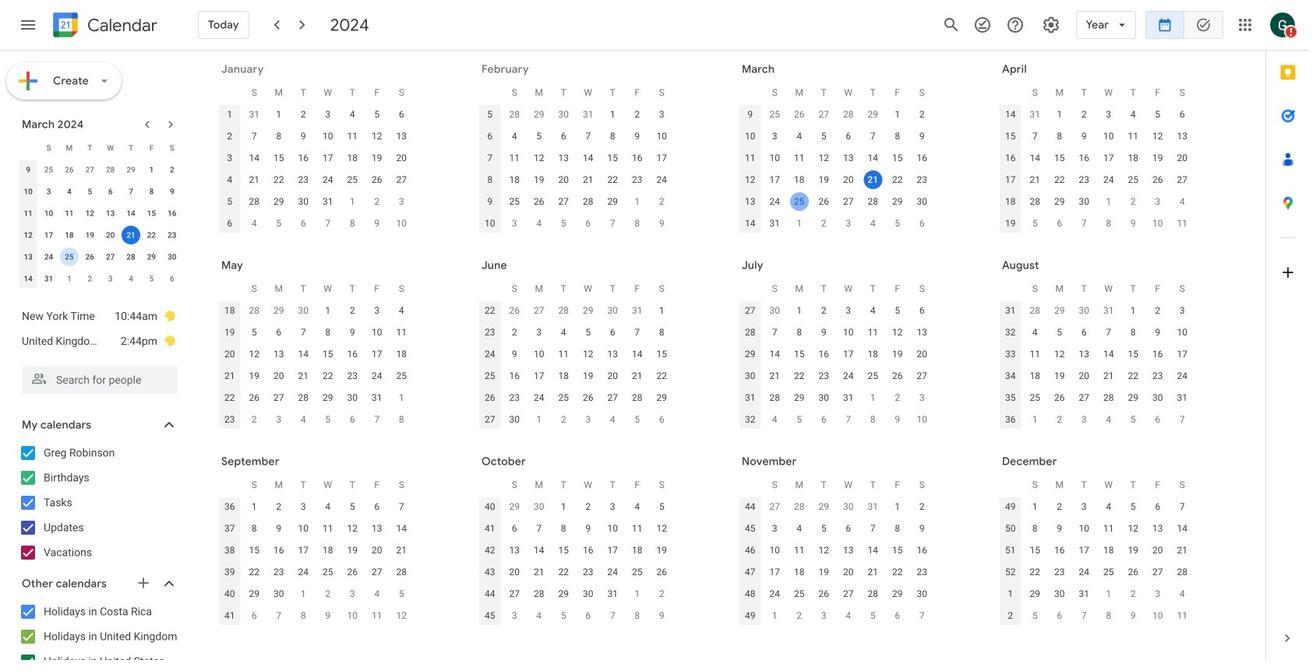 Task type: locate. For each thing, give the bounding box(es) containing it.
april 5 element
[[888, 214, 907, 233], [142, 270, 161, 288]]

1 horizontal spatial april 4 element
[[864, 214, 882, 233]]

22 element
[[269, 171, 288, 189], [603, 171, 622, 189], [888, 171, 907, 189], [1050, 171, 1069, 189], [142, 226, 161, 245], [318, 367, 337, 386], [652, 367, 671, 386], [790, 367, 809, 386], [1124, 367, 1142, 386], [245, 563, 264, 582], [554, 563, 573, 582], [888, 563, 907, 582], [1026, 563, 1044, 582]]

april 2 element for march grid
[[814, 214, 833, 233]]

january 8 element
[[1099, 607, 1118, 626]]

0 horizontal spatial february 26 element
[[60, 161, 79, 179]]

18 element inside june grid
[[554, 367, 573, 386]]

column header inside april grid
[[998, 82, 1023, 104]]

october 28 element
[[790, 498, 809, 517]]

november 1 element
[[628, 585, 647, 604]]

column header inside june grid
[[478, 278, 502, 300]]

january 6 element
[[1050, 607, 1069, 626]]

24 element
[[318, 171, 337, 189], [652, 171, 671, 189], [1099, 171, 1118, 189], [765, 192, 784, 211], [39, 248, 58, 266], [368, 367, 386, 386], [839, 367, 858, 386], [1173, 367, 1192, 386], [530, 389, 548, 408], [294, 563, 313, 582], [603, 563, 622, 582], [1075, 563, 1093, 582], [765, 585, 784, 604]]

may 4 element
[[1173, 192, 1192, 211]]

11 element
[[343, 127, 362, 146], [1124, 127, 1142, 146], [505, 149, 524, 168], [790, 149, 809, 168], [60, 204, 79, 223], [392, 323, 411, 342], [864, 323, 882, 342], [554, 345, 573, 364], [1026, 345, 1044, 364], [318, 520, 337, 538], [628, 520, 647, 538], [1099, 520, 1118, 538], [790, 542, 809, 560]]

row group for column header within september grid
[[217, 496, 414, 627]]

march grid
[[735, 82, 934, 235]]

row group for column header inside april grid
[[998, 104, 1195, 235]]

1 list item from the top
[[22, 304, 176, 329]]

21 element up december 5 element
[[864, 563, 882, 582]]

july 5 element
[[628, 411, 647, 429]]

3 element
[[318, 105, 337, 124], [652, 105, 671, 124], [1099, 105, 1118, 124], [765, 127, 784, 146], [39, 182, 58, 201], [368, 302, 386, 320], [839, 302, 858, 320], [1173, 302, 1192, 320], [530, 323, 548, 342], [294, 498, 313, 517], [603, 498, 622, 517], [1075, 498, 1093, 517], [765, 520, 784, 538]]

row group inside the march 2024 grid
[[18, 159, 182, 290]]

may 3 element
[[1148, 192, 1167, 211]]

2 element inside december grid
[[1050, 498, 1069, 517]]

21 element
[[245, 171, 264, 189], [579, 171, 597, 189], [1026, 171, 1044, 189], [294, 367, 313, 386], [628, 367, 647, 386], [765, 367, 784, 386], [1099, 367, 1118, 386], [392, 542, 411, 560], [1173, 542, 1192, 560], [530, 563, 548, 582], [864, 563, 882, 582]]

0 vertical spatial february 25 element
[[765, 105, 784, 124]]

row group inside april grid
[[998, 104, 1195, 235]]

add other calendars image
[[136, 576, 151, 591]]

october 7 element
[[269, 607, 288, 626]]

august 1 element
[[864, 389, 882, 408]]

1 horizontal spatial 21, today element
[[864, 171, 882, 189]]

february 29 element for march grid february 27 element
[[864, 105, 882, 124]]

21 element up 'january 4' 'element'
[[1173, 542, 1192, 560]]

21, today element
[[864, 171, 882, 189], [122, 226, 140, 245]]

1 horizontal spatial april 1 element
[[790, 214, 809, 233]]

1 vertical spatial february 25 element
[[39, 161, 58, 179]]

0 horizontal spatial february 25 element
[[39, 161, 58, 179]]

21 element up october 5 element
[[392, 542, 411, 560]]

6 element inside june grid
[[603, 323, 622, 342]]

april 30 element
[[294, 302, 313, 320]]

june 7 element
[[368, 411, 386, 429]]

0 horizontal spatial april 6 element
[[163, 270, 181, 288]]

0 horizontal spatial april 2 element
[[81, 270, 99, 288]]

october 3 element
[[343, 585, 362, 604]]

column header inside september grid
[[217, 475, 242, 496]]

1 vertical spatial 21, today element
[[122, 226, 140, 245]]

21 element up june 4 element
[[294, 367, 313, 386]]

18 element inside march grid
[[790, 171, 809, 189]]

1 vertical spatial april 1 element
[[60, 270, 79, 288]]

june 1 element
[[392, 389, 411, 408]]

row group for column header within march grid
[[738, 104, 934, 235]]

21 element up 'september 4' element
[[1099, 367, 1118, 386]]

june grid
[[475, 278, 674, 431]]

january 29 element
[[530, 105, 548, 124]]

row group
[[217, 104, 414, 235], [478, 104, 674, 235], [738, 104, 934, 235], [998, 104, 1195, 235], [18, 159, 182, 290], [217, 300, 414, 431], [478, 300, 674, 431], [738, 300, 934, 431], [998, 300, 1195, 431], [217, 496, 414, 627], [478, 496, 674, 627], [738, 496, 934, 627], [998, 496, 1195, 627]]

column header for april grid
[[998, 82, 1023, 104]]

1 horizontal spatial february 28 element
[[839, 105, 858, 124]]

column header inside the february grid
[[478, 82, 502, 104]]

column header for july grid
[[738, 278, 762, 300]]

5 element inside january grid
[[368, 105, 386, 124]]

october 30 element
[[839, 498, 858, 517]]

0 horizontal spatial april 4 element
[[122, 270, 140, 288]]

february 26 element for march grid february 27 element
[[790, 105, 809, 124]]

5 element inside the march 2024 grid
[[81, 182, 99, 201]]

2 list item from the top
[[22, 329, 176, 354]]

18 element inside the march 2024 grid
[[60, 226, 79, 245]]

april 5 element for april 4 element associated with march grid's april 2 "element"'s 21, today "element"
[[888, 214, 907, 233]]

april 6 element for march grid
[[913, 214, 931, 233]]

0 horizontal spatial february 27 element
[[81, 161, 99, 179]]

september grid
[[214, 475, 414, 627]]

6 element inside august grid
[[1075, 323, 1093, 342]]

may 26 element
[[505, 302, 524, 320]]

0 vertical spatial february 29 element
[[864, 105, 882, 124]]

0 vertical spatial april 5 element
[[888, 214, 907, 233]]

february 28 element for march grid february 27 element
[[839, 105, 858, 124]]

march 9 element
[[652, 214, 671, 233]]

1 vertical spatial april 2 element
[[81, 270, 99, 288]]

february 29 element
[[864, 105, 882, 124], [122, 161, 140, 179]]

6 element inside december grid
[[1148, 498, 1167, 517]]

0 horizontal spatial 21, today element
[[122, 226, 140, 245]]

column header inside october grid
[[478, 475, 502, 496]]

february 28 element
[[839, 105, 858, 124], [101, 161, 120, 179]]

february 9 element
[[368, 214, 386, 233]]

2 element inside october grid
[[579, 498, 597, 517]]

5 element inside march grid
[[814, 127, 833, 146]]

1 horizontal spatial april 5 element
[[888, 214, 907, 233]]

row group inside june grid
[[478, 300, 674, 431]]

march 4 element
[[530, 214, 548, 233]]

september 29 element
[[505, 498, 524, 517]]

row group inside july grid
[[738, 300, 934, 431]]

january 28 element
[[505, 105, 524, 124]]

february 3 element
[[392, 192, 411, 211]]

0 vertical spatial april 4 element
[[864, 214, 882, 233]]

october 1 element
[[294, 585, 313, 604]]

may 5 element
[[1026, 214, 1044, 233]]

column header inside the march 2024 grid
[[18, 137, 38, 159]]

23 element
[[294, 171, 313, 189], [628, 171, 647, 189], [913, 171, 931, 189], [1075, 171, 1093, 189], [163, 226, 181, 245], [343, 367, 362, 386], [814, 367, 833, 386], [1148, 367, 1167, 386], [505, 389, 524, 408], [269, 563, 288, 582], [579, 563, 597, 582], [913, 563, 931, 582], [1050, 563, 1069, 582]]

15 element
[[269, 149, 288, 168], [603, 149, 622, 168], [888, 149, 907, 168], [1050, 149, 1069, 168], [142, 204, 161, 223], [318, 345, 337, 364], [652, 345, 671, 364], [790, 345, 809, 364], [1124, 345, 1142, 364], [245, 542, 264, 560], [554, 542, 573, 560], [888, 542, 907, 560], [1026, 542, 1044, 560]]

june 30 element
[[765, 302, 784, 320]]

5 element inside june grid
[[579, 323, 597, 342]]

5 element inside august grid
[[1050, 323, 1069, 342]]

april 1 element for 31 element in the the march 2024 grid
[[60, 270, 79, 288]]

january 1 element
[[1099, 585, 1118, 604]]

july 31 element
[[1099, 302, 1118, 320]]

1 vertical spatial february 28 element
[[101, 161, 120, 179]]

column header for september grid
[[217, 475, 242, 496]]

0 horizontal spatial april 3 element
[[101, 270, 120, 288]]

1 vertical spatial february 26 element
[[60, 161, 79, 179]]

0 vertical spatial february 27 element
[[814, 105, 833, 124]]

row group inside may grid
[[217, 300, 414, 431]]

2 element inside may grid
[[343, 302, 362, 320]]

0 vertical spatial february 26 element
[[790, 105, 809, 124]]

0 vertical spatial april 3 element
[[839, 214, 858, 233]]

1 vertical spatial february 29 element
[[122, 161, 140, 179]]

march 2 element
[[652, 192, 671, 211]]

october 9 element
[[318, 607, 337, 626]]

march 2024 grid
[[15, 137, 182, 290]]

25 element
[[343, 171, 362, 189], [1124, 171, 1142, 189], [505, 192, 524, 211], [790, 192, 809, 211], [60, 248, 79, 266], [392, 367, 411, 386], [864, 367, 882, 386], [554, 389, 573, 408], [1026, 389, 1044, 408], [318, 563, 337, 582], [628, 563, 647, 582], [1099, 563, 1118, 582], [790, 585, 809, 604]]

12 element
[[368, 127, 386, 146], [1148, 127, 1167, 146], [530, 149, 548, 168], [814, 149, 833, 168], [81, 204, 99, 223], [888, 323, 907, 342], [245, 345, 264, 364], [579, 345, 597, 364], [1050, 345, 1069, 364], [343, 520, 362, 538], [652, 520, 671, 538], [1124, 520, 1142, 538], [814, 542, 833, 560]]

january 10 element
[[1148, 607, 1167, 626]]

3 element inside march grid
[[765, 127, 784, 146]]

row group for column header in the february grid
[[478, 104, 674, 235]]

31 element inside january grid
[[318, 192, 337, 211]]

february 5 element
[[269, 214, 288, 233]]

column header inside november grid
[[738, 475, 762, 496]]

column header for june grid
[[478, 278, 502, 300]]

april 4 element for 21, today "element" for april 2 "element" for the march 2024 grid
[[122, 270, 140, 288]]

february 26 element for the march 2024 grid february 27 element
[[60, 161, 79, 179]]

row group inside the february grid
[[478, 104, 674, 235]]

2 element inside june grid
[[505, 323, 524, 342]]

april 2 element for the march 2024 grid
[[81, 270, 99, 288]]

column header for the march 2024 grid
[[18, 137, 38, 159]]

19 element
[[368, 149, 386, 168], [1148, 149, 1167, 168], [530, 171, 548, 189], [814, 171, 833, 189], [81, 226, 99, 245], [888, 345, 907, 364], [245, 367, 264, 386], [579, 367, 597, 386], [1050, 367, 1069, 386], [343, 542, 362, 560], [652, 542, 671, 560], [1124, 542, 1142, 560], [814, 563, 833, 582]]

21, today element for april 2 "element" for the march 2024 grid
[[122, 226, 140, 245]]

april 4 element for march grid's april 2 "element"'s 21, today "element"
[[864, 214, 882, 233]]

1 vertical spatial april 6 element
[[163, 270, 181, 288]]

column header for the february grid
[[478, 82, 502, 104]]

1 vertical spatial april 3 element
[[101, 270, 120, 288]]

april 4 element
[[864, 214, 882, 233], [122, 270, 140, 288]]

0 vertical spatial april 2 element
[[814, 214, 833, 233]]

0 vertical spatial april 1 element
[[790, 214, 809, 233]]

1 vertical spatial february 27 element
[[81, 161, 99, 179]]

1 horizontal spatial february 25 element
[[765, 105, 784, 124]]

1 horizontal spatial february 29 element
[[864, 105, 882, 124]]

february 28 element for the march 2024 grid february 27 element
[[101, 161, 120, 179]]

column header inside december grid
[[998, 475, 1023, 496]]

february 10 element
[[392, 214, 411, 233]]

main drawer image
[[19, 16, 37, 34]]

1 horizontal spatial february 27 element
[[814, 105, 833, 124]]

row group inside september grid
[[217, 496, 414, 627]]

october 2 element
[[318, 585, 337, 604]]

0 horizontal spatial february 28 element
[[101, 161, 120, 179]]

column header inside may grid
[[217, 278, 242, 300]]

0 horizontal spatial february 29 element
[[122, 161, 140, 179]]

row group inside november grid
[[738, 496, 934, 627]]

january 3 element
[[1148, 585, 1167, 604]]

row group inside march grid
[[738, 104, 934, 235]]

april 28 element
[[245, 302, 264, 320]]

row group inside january grid
[[217, 104, 414, 235]]

august 2 element
[[888, 389, 907, 408]]

august 3 element
[[913, 389, 931, 408]]

june 2 element
[[245, 411, 264, 429]]

1 horizontal spatial february 26 element
[[790, 105, 809, 124]]

row group inside august grid
[[998, 300, 1195, 431]]

0 vertical spatial 21, today element
[[864, 171, 882, 189]]

18 element inside december grid
[[1099, 542, 1118, 560]]

row group for column header inside august grid
[[998, 300, 1195, 431]]

heading
[[84, 16, 157, 35]]

row group inside december grid
[[998, 496, 1195, 627]]

may 2 element
[[1124, 192, 1142, 211]]

column header inside july grid
[[738, 278, 762, 300]]

1 vertical spatial april 4 element
[[122, 270, 140, 288]]

1 horizontal spatial april 2 element
[[814, 214, 833, 233]]

18 element inside november grid
[[790, 563, 809, 582]]

april 2 element
[[814, 214, 833, 233], [81, 270, 99, 288]]

0 horizontal spatial april 1 element
[[60, 270, 79, 288]]

14 element
[[245, 149, 264, 168], [579, 149, 597, 168], [864, 149, 882, 168], [1026, 149, 1044, 168], [122, 204, 140, 223], [294, 345, 313, 364], [628, 345, 647, 364], [765, 345, 784, 364], [1099, 345, 1118, 364], [392, 520, 411, 538], [1173, 520, 1192, 538], [530, 542, 548, 560], [864, 542, 882, 560]]

february 28 element inside march grid
[[839, 105, 858, 124]]

column header for october grid in the bottom of the page
[[478, 475, 502, 496]]

column header inside january grid
[[217, 82, 242, 104]]

1 horizontal spatial april 3 element
[[839, 214, 858, 233]]

november 6 element
[[579, 607, 597, 626]]

None search field
[[0, 360, 193, 394]]

0 horizontal spatial april 5 element
[[142, 270, 161, 288]]

may 31 element
[[628, 302, 647, 320]]

march 3 element
[[505, 214, 524, 233]]

1 horizontal spatial april 6 element
[[913, 214, 931, 233]]

december grid
[[995, 475, 1195, 627]]

april 1 element inside the march 2024 grid
[[60, 270, 79, 288]]

april 1 element inside march grid
[[790, 214, 809, 233]]

april 1 element for 31 element in march grid
[[790, 214, 809, 233]]

column header inside march grid
[[738, 82, 762, 104]]

1 vertical spatial april 5 element
[[142, 270, 161, 288]]

column header for march grid
[[738, 82, 762, 104]]

february 27 element
[[814, 105, 833, 124], [81, 161, 99, 179]]

row group inside october grid
[[478, 496, 674, 627]]

september 4 element
[[1099, 411, 1118, 429]]

5 element inside the february grid
[[530, 127, 548, 146]]

february 28 element inside the march 2024 grid
[[101, 161, 120, 179]]

0 vertical spatial april 6 element
[[913, 214, 931, 233]]

column header inside august grid
[[998, 278, 1023, 300]]

0 vertical spatial february 28 element
[[839, 105, 858, 124]]

2 element inside january grid
[[294, 105, 313, 124]]

2 element inside november grid
[[913, 498, 931, 517]]

row group for column header in january grid
[[217, 104, 414, 235]]



Task type: describe. For each thing, give the bounding box(es) containing it.
january 31 element
[[579, 105, 597, 124]]

may 6 element
[[1050, 214, 1069, 233]]

july 4 element
[[603, 411, 622, 429]]

december 7 element
[[913, 607, 931, 626]]

october 29 element
[[814, 498, 833, 517]]

2 element inside july grid
[[814, 302, 833, 320]]

march 7 element
[[603, 214, 622, 233]]

october 10 element
[[343, 607, 362, 626]]

row group for column header inside the november grid
[[738, 496, 934, 627]]

february 1 element
[[343, 192, 362, 211]]

october 12 element
[[392, 607, 411, 626]]

5 element inside december grid
[[1124, 498, 1142, 517]]

april 3 element for march grid's april 2 "element"
[[839, 214, 858, 233]]

november 8 element
[[628, 607, 647, 626]]

may 27 element
[[530, 302, 548, 320]]

november 9 element
[[652, 607, 671, 626]]

february 7 element
[[318, 214, 337, 233]]

november grid
[[735, 475, 934, 627]]

21 element up may 5 element
[[1026, 171, 1044, 189]]

august 10 element
[[913, 411, 931, 429]]

18 element inside january grid
[[343, 149, 362, 168]]

june 5 element
[[318, 411, 337, 429]]

august 4 element
[[765, 411, 784, 429]]

december 5 element
[[864, 607, 882, 626]]

21 element up february 4 element
[[245, 171, 264, 189]]

august 5 element
[[790, 411, 809, 429]]

row group for column header within the july grid
[[738, 300, 934, 431]]

5 element inside september grid
[[343, 498, 362, 517]]

september 7 element
[[1173, 411, 1192, 429]]

august 7 element
[[839, 411, 858, 429]]

january grid
[[214, 82, 414, 235]]

may 7 element
[[1075, 214, 1093, 233]]

5 element inside april grid
[[1148, 105, 1167, 124]]

18 element inside august grid
[[1026, 367, 1044, 386]]

heading inside calendar element
[[84, 16, 157, 35]]

row group for column header inside the may grid
[[217, 300, 414, 431]]

may 1 element
[[1099, 192, 1118, 211]]

21, today element for march grid's april 2 "element"
[[864, 171, 882, 189]]

18 element inside october grid
[[628, 542, 647, 560]]

10 element inside april grid
[[1099, 127, 1118, 146]]

july 2 element
[[554, 411, 573, 429]]

other calendars list
[[3, 600, 193, 661]]

january 30 element
[[554, 105, 573, 124]]

5 element inside july grid
[[888, 302, 907, 320]]

column header for december grid
[[998, 475, 1023, 496]]

june 8 element
[[392, 411, 411, 429]]

21 element up november 4 element
[[530, 563, 548, 582]]

june 3 element
[[269, 411, 288, 429]]

column header for january grid
[[217, 82, 242, 104]]

february 2 element
[[368, 192, 386, 211]]

18 element inside september grid
[[318, 542, 337, 560]]

2 element inside april grid
[[1075, 105, 1093, 124]]

row group for column header in december grid
[[998, 496, 1195, 627]]

6 element inside november grid
[[839, 520, 858, 538]]

july 1 element
[[530, 411, 548, 429]]

march 5 element
[[554, 214, 573, 233]]

july 3 element
[[579, 411, 597, 429]]

21 element up july 5 element
[[628, 367, 647, 386]]

column header for august grid
[[998, 278, 1023, 300]]

march 6 element
[[579, 214, 597, 233]]

december 6 element
[[888, 607, 907, 626]]

october 6 element
[[245, 607, 264, 626]]

december 3 element
[[814, 607, 833, 626]]

june 6 element
[[343, 411, 362, 429]]

february 25 element for column header within march grid
[[765, 105, 784, 124]]

november 5 element
[[554, 607, 573, 626]]

december 2 element
[[790, 607, 809, 626]]

settings menu image
[[1042, 16, 1060, 34]]

august 9 element
[[888, 411, 907, 429]]

2 element inside the february grid
[[628, 105, 647, 124]]

october grid
[[475, 475, 674, 627]]

february 25 element for column header inside the the march 2024 grid
[[39, 161, 58, 179]]

november 3 element
[[505, 607, 524, 626]]

january 5 element
[[1026, 607, 1044, 626]]

february 6 element
[[294, 214, 313, 233]]

row group for column header inside the the march 2024 grid
[[18, 159, 182, 290]]

may 29 element
[[579, 302, 597, 320]]

november 4 element
[[530, 607, 548, 626]]

april 3 element for april 2 "element" for the march 2024 grid
[[101, 270, 120, 288]]

may 11 element
[[1173, 214, 1192, 233]]

march 1 element
[[628, 192, 647, 211]]

3 element inside the march 2024 grid
[[39, 182, 58, 201]]

february 8 element
[[343, 214, 362, 233]]

row group for column header inside june grid
[[478, 300, 674, 431]]

january 4 element
[[1173, 585, 1192, 604]]

5 element inside november grid
[[814, 520, 833, 538]]

october 31 element
[[864, 498, 882, 517]]

31 element inside march grid
[[765, 214, 784, 233]]

october 8 element
[[294, 607, 313, 626]]

18 element inside july grid
[[864, 345, 882, 364]]

column header for may grid
[[217, 278, 242, 300]]

31 element inside the march 2024 grid
[[39, 270, 58, 288]]

calendar element
[[50, 9, 157, 44]]

18 element inside april grid
[[1124, 149, 1142, 168]]

july 6 element
[[652, 411, 671, 429]]

april 6 element for the march 2024 grid
[[163, 270, 181, 288]]

may 28 element
[[554, 302, 573, 320]]

21 element up march 6 element
[[579, 171, 597, 189]]

january 2 element
[[1124, 585, 1142, 604]]

february grid
[[475, 82, 674, 235]]

january 9 element
[[1124, 607, 1142, 626]]

21 element up august 4 element
[[765, 367, 784, 386]]

5 element inside october grid
[[652, 498, 671, 517]]

column header for november grid
[[738, 475, 762, 496]]

18 element inside the february grid
[[505, 171, 524, 189]]

Search for people text field
[[31, 366, 168, 394]]

february 4 element
[[245, 214, 264, 233]]

december 31 element
[[245, 105, 264, 124]]

october 5 element
[[392, 585, 411, 604]]

september 2 element
[[1050, 411, 1069, 429]]

18 element inside may grid
[[392, 345, 411, 364]]

april grid
[[995, 82, 1195, 235]]

may 30 element
[[603, 302, 622, 320]]

february 29 element for the march 2024 grid february 27 element
[[122, 161, 140, 179]]

may 10 element
[[1148, 214, 1167, 233]]

may 9 element
[[1124, 214, 1142, 233]]

september 6 element
[[1148, 411, 1167, 429]]

july 29 element
[[1050, 302, 1069, 320]]

april 5 element for april 4 element corresponding to 21, today "element" for april 2 "element" for the march 2024 grid
[[142, 270, 161, 288]]

row group for column header in the october grid
[[478, 496, 674, 627]]

february 27 element for the march 2024 grid
[[81, 161, 99, 179]]

november 2 element
[[652, 585, 671, 604]]

february 27 element for march grid
[[814, 105, 833, 124]]

september 3 element
[[1075, 411, 1093, 429]]

october 27 element
[[765, 498, 784, 517]]

december 1 element
[[765, 607, 784, 626]]



Task type: vqa. For each thing, say whether or not it's contained in the screenshot.
February 3 element on the left top of the page
yes



